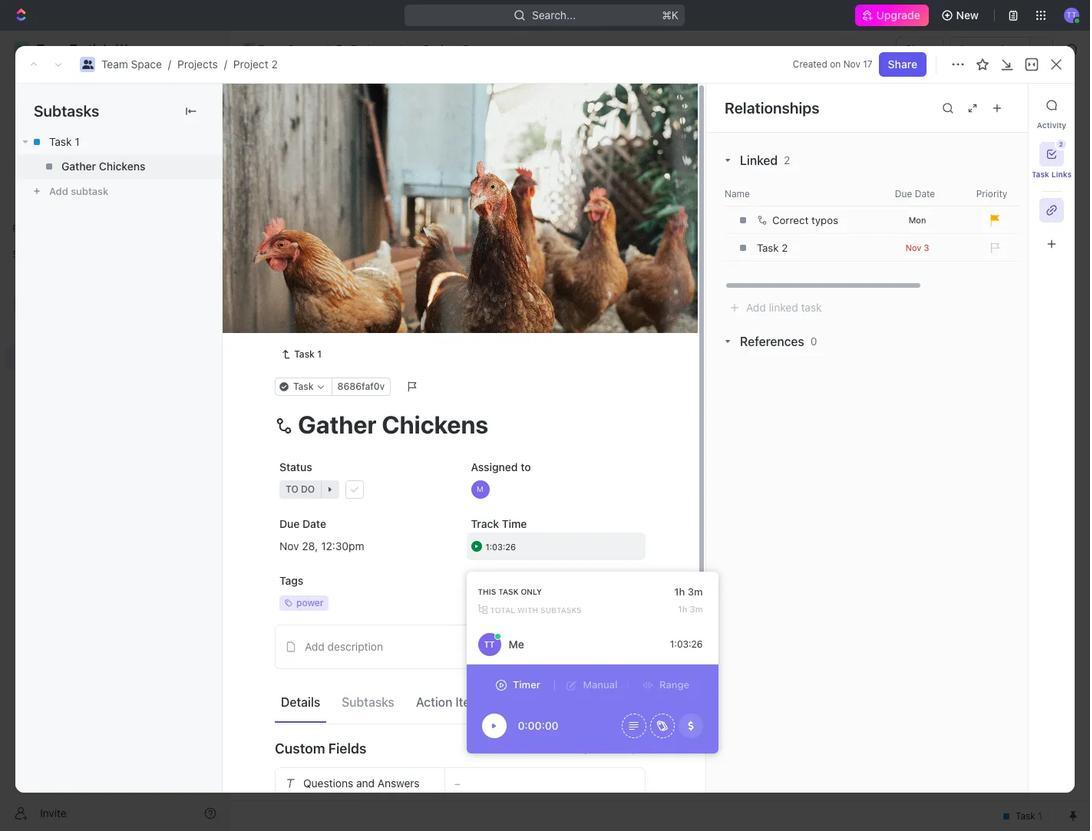 Task type: describe. For each thing, give the bounding box(es) containing it.
custom fields
[[275, 741, 367, 758]]

list link
[[342, 138, 363, 159]]

references
[[740, 335, 805, 349]]

progress
[[297, 217, 347, 228]]

track
[[471, 518, 499, 531]]

subtasks inside button
[[342, 696, 395, 710]]

dashboards
[[37, 158, 96, 171]]

0 vertical spatial add task
[[980, 98, 1026, 111]]

status
[[280, 461, 312, 474]]

tree inside sidebar navigation
[[6, 267, 223, 475]]

0 horizontal spatial add task button
[[303, 318, 361, 336]]

task 2
[[310, 294, 342, 307]]

team for team space
[[258, 42, 285, 55]]

add down calendar 'link'
[[413, 217, 430, 228]]

‎task 2 link
[[753, 235, 876, 261]]

0 horizontal spatial projects
[[177, 58, 218, 71]]

linked 2
[[740, 154, 791, 167]]

due
[[280, 518, 300, 531]]

0 vertical spatial user group image
[[82, 60, 93, 69]]

action
[[416, 696, 453, 710]]

1 horizontal spatial team space link
[[239, 40, 322, 58]]

0 vertical spatial project 2
[[424, 42, 469, 55]]

assignees
[[640, 180, 686, 191]]

due date
[[280, 518, 326, 531]]

favorites
[[12, 223, 53, 234]]

this
[[478, 588, 496, 597]]

calendar link
[[389, 138, 438, 159]]

references 0
[[740, 335, 818, 349]]

board
[[286, 142, 317, 155]]

docs
[[37, 132, 62, 145]]

1 vertical spatial task 1
[[310, 267, 341, 280]]

linked
[[740, 154, 778, 167]]

to
[[521, 461, 531, 474]]

2 vertical spatial add task
[[310, 320, 355, 333]]

2 inside linked 2
[[784, 154, 791, 167]]

team for team space / projects / project 2
[[101, 58, 128, 71]]

17
[[864, 58, 873, 70]]

‎task 2
[[757, 242, 788, 254]]

sidebar navigation
[[0, 31, 230, 832]]

subtasks
[[541, 606, 582, 615]]

0 horizontal spatial task 1 link
[[15, 130, 222, 154]]

upgrade link
[[856, 5, 929, 26]]

share button down 'upgrade'
[[896, 37, 944, 61]]

1 vertical spatial 1h
[[678, 605, 688, 615]]

dashboards link
[[6, 153, 223, 177]]

details
[[281, 696, 320, 710]]

table
[[466, 142, 493, 155]]

calendar
[[392, 142, 438, 155]]

questions and answers
[[303, 777, 420, 790]]

8686faf0v
[[338, 381, 385, 392]]

upgrade
[[877, 8, 921, 22]]

this task only
[[478, 588, 542, 597]]

0 horizontal spatial project 2 link
[[233, 58, 278, 71]]

add down automations button
[[980, 98, 1000, 111]]

track time
[[471, 518, 527, 531]]

1 vertical spatial project
[[233, 58, 269, 71]]

home
[[37, 80, 66, 93]]

items
[[456, 696, 487, 710]]

home link
[[6, 75, 223, 99]]

board link
[[283, 138, 317, 159]]

task sidebar content section
[[706, 84, 1091, 793]]

links
[[1052, 170, 1072, 179]]

gantt link
[[519, 138, 550, 159]]

total
[[490, 606, 515, 615]]

list
[[345, 142, 363, 155]]

timer
[[513, 679, 541, 692]]

1 vertical spatial add task
[[413, 217, 453, 228]]

8686faf0v button
[[331, 378, 391, 396]]

1:03:26 button
[[467, 533, 646, 561]]

automations
[[959, 42, 1023, 55]]

0 horizontal spatial subtasks
[[34, 102, 99, 120]]

name
[[725, 188, 750, 199]]

automations button
[[951, 38, 1031, 61]]

docs link
[[6, 127, 223, 151]]

add description
[[305, 640, 383, 653]]

only
[[521, 588, 542, 597]]

inbox
[[37, 106, 64, 119]]

add description button
[[280, 635, 641, 660]]

correct typos
[[773, 214, 839, 227]]

and
[[356, 777, 375, 790]]

in
[[285, 217, 295, 228]]

manual
[[583, 679, 618, 692]]

task
[[499, 588, 519, 597]]

0:00:00
[[518, 720, 559, 733]]

inbox link
[[6, 101, 223, 125]]

total with subtasks
[[490, 606, 582, 615]]

created
[[793, 58, 828, 70]]

2 inside ‎task 2 link
[[782, 242, 788, 254]]

0 vertical spatial 3m
[[688, 586, 703, 598]]

with
[[518, 606, 539, 615]]

spaces
[[12, 249, 45, 260]]

1 button for 1
[[344, 266, 365, 281]]

tt
[[484, 640, 495, 650]]

invite
[[40, 807, 67, 820]]

on
[[830, 58, 841, 70]]

created on nov 17
[[793, 58, 873, 70]]

0 vertical spatial 1h 3m
[[675, 586, 703, 598]]

1 vertical spatial 1:03:26
[[670, 639, 703, 650]]

tags
[[280, 574, 304, 587]]

assignees button
[[621, 177, 693, 195]]

range
[[660, 679, 690, 692]]

team space
[[258, 42, 319, 55]]



Task type: vqa. For each thing, say whether or not it's contained in the screenshot.
THE USER GROUP icon within the the sidebar 'Navigation'
no



Task type: locate. For each thing, give the bounding box(es) containing it.
0 vertical spatial space
[[288, 42, 319, 55]]

share
[[906, 42, 935, 55], [888, 58, 918, 71]]

0 vertical spatial projects
[[351, 42, 391, 55]]

1 vertical spatial space
[[131, 58, 162, 71]]

relationships up linked 2
[[725, 99, 820, 116]]

1 horizontal spatial project 2
[[424, 42, 469, 55]]

correct typos link
[[753, 207, 876, 233]]

add task down automations button
[[980, 98, 1026, 111]]

/
[[326, 42, 329, 55], [398, 42, 401, 55], [168, 58, 171, 71], [224, 58, 227, 71]]

1 vertical spatial task 1 link
[[275, 346, 328, 364]]

task sidebar navigation tab list
[[1032, 93, 1072, 257]]

2 vertical spatial task 1
[[294, 349, 322, 360]]

1 vertical spatial 3m
[[690, 605, 703, 615]]

0 vertical spatial share
[[906, 42, 935, 55]]

new
[[957, 8, 979, 22]]

gather chickens link
[[15, 154, 222, 179]]

1 vertical spatial add task button
[[394, 214, 459, 232]]

action items
[[416, 696, 487, 710]]

custom
[[275, 741, 325, 758]]

user group image
[[82, 60, 93, 69], [16, 301, 27, 310]]

share button right 17
[[879, 52, 927, 77]]

gantt
[[522, 142, 550, 155]]

0 horizontal spatial team
[[101, 58, 128, 71]]

0 vertical spatial add task button
[[970, 93, 1035, 118]]

0 vertical spatial task 1
[[49, 135, 80, 148]]

⌘k
[[663, 8, 679, 22]]

1:03:26 up range at the bottom right
[[670, 639, 703, 650]]

description
[[328, 640, 383, 653]]

task 1 up task 2
[[310, 267, 341, 280]]

1 horizontal spatial subtasks
[[342, 696, 395, 710]]

task 1 up dashboards
[[49, 135, 80, 148]]

1 button right task 2
[[345, 293, 367, 308]]

1 horizontal spatial add task
[[413, 217, 453, 228]]

add task down task 2
[[310, 320, 355, 333]]

0 horizontal spatial space
[[131, 58, 162, 71]]

team
[[258, 42, 285, 55], [101, 58, 128, 71]]

add task button down task 2
[[303, 318, 361, 336]]

0
[[811, 335, 818, 348]]

1 button down progress
[[344, 266, 365, 281]]

questions
[[303, 777, 353, 790]]

2 inside button
[[1060, 141, 1064, 148]]

share down 'upgrade'
[[906, 42, 935, 55]]

1 vertical spatial relationships
[[471, 574, 539, 587]]

project inside "link"
[[424, 42, 460, 55]]

user group image inside sidebar navigation
[[16, 301, 27, 310]]

time
[[502, 518, 527, 531]]

user group image down spaces
[[16, 301, 27, 310]]

nov
[[844, 58, 861, 70]]

0 horizontal spatial user group image
[[16, 301, 27, 310]]

0 horizontal spatial team space link
[[101, 58, 162, 71]]

share right 17
[[888, 58, 918, 71]]

‎task
[[757, 242, 779, 254]]

1 horizontal spatial projects link
[[332, 40, 395, 58]]

0 horizontal spatial project 2
[[267, 91, 358, 117]]

assigned
[[471, 461, 518, 474]]

0 vertical spatial task 1 link
[[15, 130, 222, 154]]

1 vertical spatial project 2
[[267, 91, 358, 117]]

0 horizontal spatial 1:03:26
[[486, 542, 516, 552]]

1h 3m
[[675, 586, 703, 598], [678, 605, 703, 615]]

1 horizontal spatial project 2 link
[[405, 40, 473, 58]]

space for team space
[[288, 42, 319, 55]]

add down task 2
[[310, 320, 329, 333]]

1 vertical spatial share
[[888, 58, 918, 71]]

0 horizontal spatial add task
[[310, 320, 355, 333]]

in progress
[[285, 217, 347, 228]]

0 vertical spatial team
[[258, 42, 285, 55]]

0 vertical spatial 1 button
[[344, 266, 365, 281]]

table link
[[463, 138, 493, 159]]

team space / projects / project 2
[[101, 58, 278, 71]]

1 horizontal spatial relationships
[[725, 99, 820, 116]]

1:03:26 inside dropdown button
[[486, 542, 516, 552]]

0 vertical spatial relationships
[[725, 99, 820, 116]]

team up home link on the top left of the page
[[101, 58, 128, 71]]

1 horizontal spatial space
[[288, 42, 319, 55]]

1 button for 2
[[345, 293, 367, 308]]

1 horizontal spatial projects
[[351, 42, 391, 55]]

1 horizontal spatial task 1 link
[[275, 346, 328, 364]]

2 horizontal spatial add task
[[980, 98, 1026, 111]]

space
[[288, 42, 319, 55], [131, 58, 162, 71]]

search...
[[533, 8, 576, 22]]

1 horizontal spatial user group image
[[82, 60, 93, 69]]

project
[[424, 42, 460, 55], [233, 58, 269, 71], [267, 91, 336, 117]]

add task button down calendar 'link'
[[394, 214, 459, 232]]

space up home link on the top left of the page
[[131, 58, 162, 71]]

tasks
[[495, 596, 521, 609]]

Search tasks... text field
[[899, 174, 1053, 197]]

user group image
[[244, 45, 254, 53]]

1 vertical spatial projects
[[177, 58, 218, 71]]

task 1 down task 2
[[294, 349, 322, 360]]

answers
[[378, 777, 420, 790]]

1 horizontal spatial add task button
[[394, 214, 459, 232]]

1:03:26 down the track time
[[486, 542, 516, 552]]

2 button
[[1040, 140, 1067, 167]]

0 vertical spatial project
[[424, 42, 460, 55]]

task 1 link
[[15, 130, 222, 154], [275, 346, 328, 364]]

task inside tab list
[[1032, 170, 1050, 179]]

tree
[[6, 267, 223, 475]]

add task down calendar
[[413, 217, 453, 228]]

gather chickens
[[61, 160, 145, 173]]

new button
[[935, 3, 988, 28]]

3m
[[688, 586, 703, 598], [690, 605, 703, 615]]

assigned to
[[471, 461, 531, 474]]

1 vertical spatial subtasks
[[342, 696, 395, 710]]

2 vertical spatial project
[[267, 91, 336, 117]]

favorites button
[[6, 220, 59, 238]]

2 vertical spatial add task button
[[303, 318, 361, 336]]

1h
[[675, 586, 685, 598], [678, 605, 688, 615]]

subtasks up fields
[[342, 696, 395, 710]]

team right user group icon
[[258, 42, 285, 55]]

2
[[463, 42, 469, 55], [271, 58, 278, 71], [340, 91, 353, 117], [1060, 141, 1064, 148], [784, 154, 791, 167], [365, 217, 370, 228], [782, 242, 788, 254], [336, 294, 342, 307], [487, 596, 493, 609]]

task 1 link down task 2
[[275, 346, 328, 364]]

add task button down automations button
[[970, 93, 1035, 118]]

details button
[[275, 689, 327, 717]]

correct
[[773, 214, 809, 227]]

1 vertical spatial 1 button
[[345, 293, 367, 308]]

task 1
[[49, 135, 80, 148], [310, 267, 341, 280], [294, 349, 322, 360]]

chickens
[[99, 160, 145, 173]]

set value for questions and answers custom field image
[[455, 779, 636, 789]]

relationships inside task sidebar content section
[[725, 99, 820, 116]]

team space link
[[239, 40, 322, 58], [101, 58, 162, 71]]

subtasks button
[[336, 689, 401, 717]]

1 horizontal spatial 1:03:26
[[670, 639, 703, 650]]

Edit task name text field
[[275, 410, 646, 439]]

subtasks
[[34, 102, 99, 120], [342, 696, 395, 710]]

add left description
[[305, 640, 325, 653]]

task links
[[1032, 170, 1072, 179]]

2 tasks
[[487, 596, 521, 609]]

typos
[[812, 214, 839, 227]]

0 vertical spatial subtasks
[[34, 102, 99, 120]]

add inside button
[[305, 640, 325, 653]]

2 horizontal spatial add task button
[[970, 93, 1035, 118]]

task
[[1003, 98, 1026, 111], [49, 135, 72, 148], [1032, 170, 1050, 179], [433, 217, 453, 228], [310, 267, 333, 280], [310, 294, 333, 307], [332, 320, 355, 333], [294, 349, 315, 360]]

0 horizontal spatial relationships
[[471, 574, 539, 587]]

0 horizontal spatial projects link
[[177, 58, 218, 71]]

1 button
[[344, 266, 365, 281], [345, 293, 367, 308]]

space right user group icon
[[288, 42, 319, 55]]

1 vertical spatial user group image
[[16, 301, 27, 310]]

0 vertical spatial 1h
[[675, 586, 685, 598]]

relationships up task
[[471, 574, 539, 587]]

gather
[[61, 160, 96, 173]]

1 horizontal spatial team
[[258, 42, 285, 55]]

activity
[[1037, 121, 1067, 130]]

0 vertical spatial 1:03:26
[[486, 542, 516, 552]]

1:03:26
[[486, 542, 516, 552], [670, 639, 703, 650]]

task 1 link up chickens
[[15, 130, 222, 154]]

subtasks down home
[[34, 102, 99, 120]]

user group image up home link on the top left of the page
[[82, 60, 93, 69]]

add
[[980, 98, 1000, 111], [413, 217, 430, 228], [310, 320, 329, 333], [305, 640, 325, 653]]

share button
[[896, 37, 944, 61], [879, 52, 927, 77]]

action items button
[[410, 689, 494, 717]]

fields
[[329, 741, 367, 758]]

1 vertical spatial team
[[101, 58, 128, 71]]

projects link
[[332, 40, 395, 58], [177, 58, 218, 71]]

space for team space / projects / project 2
[[131, 58, 162, 71]]

1 vertical spatial 1h 3m
[[678, 605, 703, 615]]



